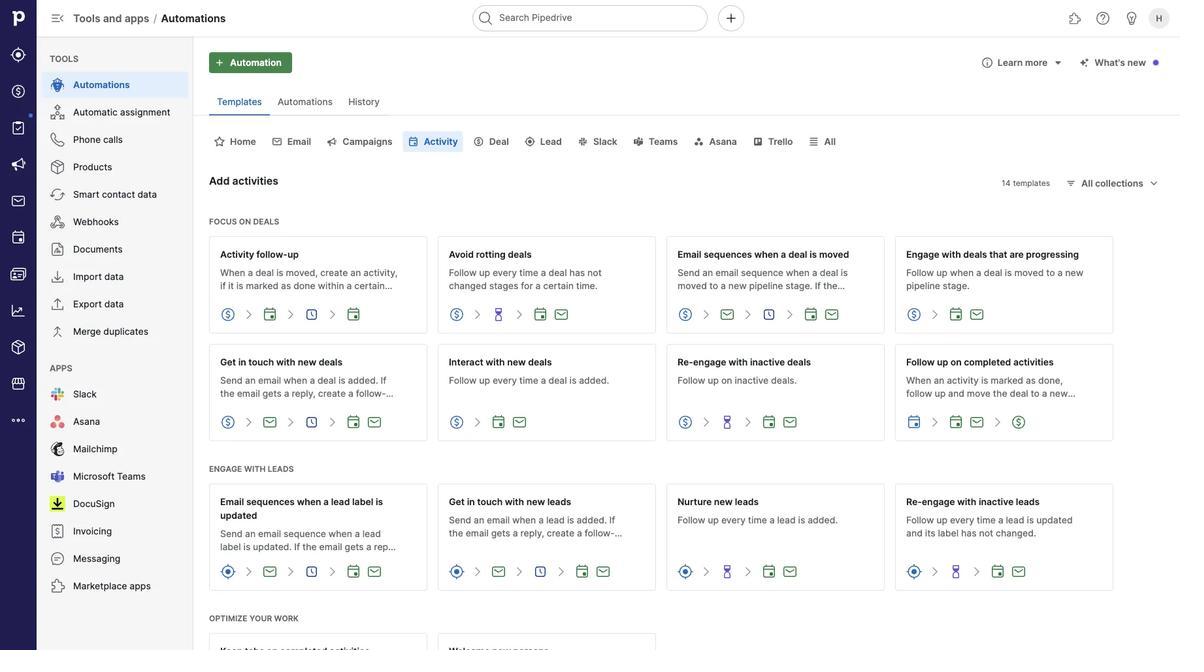 Task type: locate. For each thing, give the bounding box(es) containing it.
when inside email sequences when a lead label is updated
[[297, 497, 321, 508]]

send for send an email when a lead is added. if the email gets a reply, create a follow-up action.
[[449, 515, 471, 526]]

gets inside send an email when a lead is added. if the email gets a reply, create a follow-up action.
[[491, 528, 510, 539]]

the inside send an email when a deal is added. if the email gets a reply, create a follow-up action.
[[220, 388, 234, 400]]

tools for tools
[[50, 54, 78, 64]]

automations link
[[42, 72, 188, 98]]

1 vertical spatial activity
[[220, 249, 254, 260]]

0 horizontal spatial moved
[[678, 281, 707, 292]]

stage. down "move"
[[943, 402, 970, 413]]

create down get in touch with new leads
[[547, 528, 574, 539]]

tools right menu toggle icon
[[73, 12, 100, 25]]

activity button
[[403, 131, 463, 152]]

1 horizontal spatial has
[[961, 528, 977, 539]]

on for follow up on inactive deals.
[[721, 375, 732, 386]]

14
[[1002, 179, 1010, 188]]

follow inside follow up every time a lead is updated and its label has not changed.
[[906, 515, 934, 526]]

0 horizontal spatial teams
[[117, 471, 146, 483]]

color active image
[[449, 307, 465, 323], [678, 307, 693, 323], [449, 415, 465, 431], [678, 415, 693, 431], [906, 415, 922, 431], [678, 565, 693, 580], [906, 565, 922, 580]]

color undefined image left "webhooks"
[[50, 214, 65, 230]]

color secondary rgba image left trello
[[750, 137, 766, 147]]

email sequences when a deal is moved
[[678, 249, 849, 260]]

has up time.
[[569, 268, 585, 279]]

added. inside send an email when a lead is added. if the email gets a reply, create a follow-up action.
[[577, 515, 607, 526]]

0 vertical spatial label
[[352, 497, 373, 508]]

color learn image down follow up on inactive deals.
[[719, 415, 735, 431]]

1 horizontal spatial asana
[[709, 136, 737, 147]]

action. inside the send an email sequence when a deal is moved to a new pipeline stage. if the email gets a reply, create a follow-up action.
[[678, 307, 707, 318]]

lead inside follow up every time a lead is updated and its label has not changed.
[[1006, 515, 1024, 526]]

0 horizontal spatial not
[[587, 268, 602, 279]]

1 vertical spatial sequence
[[284, 529, 326, 540]]

4 color undefined image from the top
[[50, 159, 65, 175]]

when down engage with deals that are progressing
[[950, 268, 974, 279]]

action.
[[678, 307, 707, 318], [220, 402, 250, 413], [449, 541, 478, 552], [302, 555, 331, 566]]

1 vertical spatial engage
[[209, 465, 242, 474]]

home
[[230, 136, 256, 147]]

interact with new deals
[[449, 357, 552, 368]]

1 horizontal spatial marked
[[991, 375, 1023, 386]]

color learn image down follow up every time a lead is added.
[[719, 565, 735, 580]]

1 horizontal spatial engage
[[922, 497, 955, 508]]

mailchimp
[[73, 444, 117, 455]]

3 color secondary rgba image from the left
[[471, 137, 487, 147]]

1 horizontal spatial sequences
[[704, 249, 752, 260]]

color secondary rgba image left campaigns
[[324, 137, 340, 147]]

color learn image for follow up every time a lead is updated and its label has not changed.
[[948, 565, 964, 580]]

0 vertical spatial tools
[[73, 12, 100, 25]]

engage
[[693, 357, 726, 368], [922, 497, 955, 508]]

6 color secondary rgba image from the left
[[630, 137, 646, 147]]

home image
[[8, 8, 28, 28]]

when
[[754, 249, 779, 260], [786, 268, 810, 279], [950, 268, 974, 279], [284, 375, 307, 386], [297, 497, 321, 508], [512, 515, 536, 526], [329, 529, 352, 540]]

stage. down engage with deals that are progressing
[[943, 281, 970, 292]]

2 vertical spatial on
[[721, 375, 732, 386]]

0 horizontal spatial leads
[[547, 497, 571, 508]]

sales inbox image
[[10, 193, 26, 209]]

2 horizontal spatial leads
[[1016, 497, 1040, 508]]

leads
[[547, 497, 571, 508], [735, 497, 759, 508], [1016, 497, 1040, 508]]

color primary image for reply,
[[304, 415, 320, 431]]

0 horizontal spatial in
[[238, 357, 246, 368]]

color active image
[[220, 307, 236, 323], [906, 307, 922, 323], [220, 415, 236, 431], [220, 565, 236, 580], [449, 565, 465, 580]]

color undefined image left 'export'
[[50, 297, 65, 312]]

deal button
[[468, 131, 514, 152]]

on down re-engage with inactive deals
[[721, 375, 732, 386]]

all right trello
[[824, 136, 836, 147]]

touch for get in touch with new leads
[[477, 497, 503, 508]]

0 horizontal spatial engage
[[209, 465, 242, 474]]

deals
[[508, 249, 532, 260], [963, 249, 987, 260], [319, 357, 342, 368], [528, 357, 552, 368], [787, 357, 811, 368]]

3 color secondary rgba image from the left
[[691, 137, 707, 147]]

updated inside email sequences when a lead label is updated
[[220, 510, 257, 521]]

engage
[[906, 249, 940, 260], [209, 465, 242, 474]]

2 horizontal spatial on
[[950, 357, 962, 368]]

color secondary rgba image right lead
[[575, 137, 591, 147]]

every for new
[[493, 375, 517, 386]]

every down interact with new deals at the bottom of page
[[493, 375, 517, 386]]

1 horizontal spatial email
[[287, 136, 311, 147]]

color undefined image inside docusign 'link'
[[50, 497, 65, 512]]

history
[[348, 96, 380, 107]]

create inside send an email when a lead is added. if the email gets a reply, create a follow-up action.
[[547, 528, 574, 539]]

gets inside send an email when a deal is added. if the email gets a reply, create a follow-up action.
[[262, 388, 282, 400]]

added. for send an email when a lead is added. if the email gets a reply, create a follow-up action.
[[577, 515, 607, 526]]

2 vertical spatial and
[[906, 528, 923, 539]]

time for new
[[519, 375, 538, 386]]

color undefined image down apps on the left of the page
[[50, 387, 65, 402]]

follow-
[[256, 249, 287, 260], [329, 294, 359, 305], [796, 294, 827, 305], [356, 388, 386, 400], [585, 528, 615, 539], [258, 555, 288, 566]]

teams inside "microsoft teams" link
[[117, 471, 146, 483]]

add
[[209, 174, 230, 187]]

lead inside send an email when a lead is added. if the email gets a reply, create a follow-up action.
[[546, 515, 565, 526]]

send inside send an email when a lead is added. if the email gets a reply, create a follow-up action.
[[449, 515, 471, 526]]

0 horizontal spatial sequences
[[246, 497, 295, 508]]

up inside follow up every time a deal has not changed stages for a certain time.
[[479, 268, 490, 279]]

color primary image
[[304, 307, 320, 323], [304, 415, 320, 431]]

data right 'export'
[[104, 299, 124, 310]]

updated.
[[253, 542, 292, 553]]

color undefined image inside export data link
[[50, 297, 65, 312]]

an inside send an email when a lead is added. if the email gets a reply, create a follow-up action.
[[474, 515, 484, 526]]

deal inside follow up every time a deal has not changed stages for a certain time.
[[549, 268, 567, 279]]

color secondary rgba image for asana
[[691, 137, 707, 147]]

1 color primary image from the top
[[304, 307, 320, 323]]

0 horizontal spatial automations
[[73, 79, 130, 90]]

follow inside follow up when a deal is moved to a new pipeline stage.
[[906, 268, 934, 279]]

added. for follow up every time a deal is added.
[[579, 375, 609, 386]]

time down re-engage with inactive leads
[[977, 515, 996, 526]]

added. for follow up every time a lead is added.
[[808, 515, 838, 526]]

time down interact with new deals at the bottom of page
[[519, 375, 538, 386]]

when down get in touch with new deals
[[284, 375, 307, 386]]

in for get in touch with new leads
[[467, 497, 475, 508]]

activity for activity follow-up
[[220, 249, 254, 260]]

0 horizontal spatial to
[[709, 281, 718, 292]]

marked inside when a deal is moved, create an activity, if it is marked as done within a certain amount of time, create a follow-up activity.
[[246, 281, 278, 292]]

apps
[[50, 363, 72, 373]]

2 certain from the left
[[543, 281, 574, 292]]

color positive image
[[262, 307, 278, 323], [346, 307, 361, 323], [553, 307, 569, 323], [719, 307, 735, 323], [824, 307, 840, 323], [969, 307, 985, 323], [262, 415, 278, 431], [367, 415, 382, 431], [491, 415, 506, 431], [782, 415, 798, 431], [948, 415, 964, 431], [262, 565, 278, 580], [574, 565, 590, 580]]

color secondary rgba image inside teams button
[[630, 137, 646, 147]]

get in touch with new deals
[[220, 357, 342, 368]]

activity up the it
[[220, 249, 254, 260]]

1 vertical spatial slack
[[73, 389, 97, 400]]

when
[[220, 268, 245, 279], [906, 375, 931, 386]]

0 horizontal spatial when
[[220, 268, 245, 279]]

1 horizontal spatial slack
[[593, 136, 617, 147]]

0 horizontal spatial get
[[220, 357, 236, 368]]

deals up follow up every time a deal is added. at the bottom
[[528, 357, 552, 368]]

of
[[256, 294, 264, 305]]

color active image for follow up every time a deal has not changed stages for a certain time.
[[449, 307, 465, 323]]

send an email sequence when a deal is moved to a new pipeline stage. if the email gets a reply, create a follow-up action.
[[678, 268, 848, 318]]

new down progressing
[[1065, 268, 1083, 279]]

every down re-engage with inactive leads
[[950, 515, 974, 526]]

color primary image
[[979, 57, 995, 68], [1050, 57, 1066, 68], [1076, 57, 1092, 68], [1063, 178, 1079, 189], [1146, 178, 1162, 189], [761, 307, 777, 323], [304, 565, 320, 580], [533, 565, 548, 580]]

to inside the send an email sequence when a deal is moved to a new pipeline stage. if the email gets a reply, create a follow-up action.
[[709, 281, 718, 292]]

color undefined image left invoicing at the left bottom of page
[[50, 524, 65, 540]]

color undefined image
[[10, 120, 26, 136], [50, 242, 65, 257], [50, 297, 65, 312], [50, 324, 65, 340], [50, 387, 65, 402], [50, 442, 65, 457], [50, 497, 65, 512], [50, 524, 65, 540], [50, 551, 65, 567]]

1 horizontal spatial when
[[906, 375, 931, 386]]

on for follow up on completed activities
[[950, 357, 962, 368]]

up inside follow up every time a lead is updated and its label has not changed.
[[937, 515, 948, 526]]

quick help image
[[1095, 10, 1111, 26]]

follow up every time a lead is added.
[[678, 515, 838, 526]]

color secondary rgba image right campaigns
[[406, 137, 421, 147]]

1 vertical spatial marked
[[991, 375, 1023, 386]]

activities image
[[10, 230, 26, 246]]

color undefined image left messaging
[[50, 551, 65, 567]]

and left /
[[103, 12, 122, 25]]

color active image for send an email sequence when a deal is moved to a new pipeline stage. if the email gets a reply, create a follow-up action.
[[678, 307, 693, 323]]

follow
[[906, 388, 932, 400]]

1 vertical spatial get
[[449, 497, 465, 508]]

2 vertical spatial label
[[220, 542, 241, 553]]

updated for email sequences when a lead label is updated
[[220, 510, 257, 521]]

1 vertical spatial in
[[467, 497, 475, 508]]

engage for engage with leads
[[209, 465, 242, 474]]

in
[[238, 357, 246, 368], [467, 497, 475, 508]]

9 color undefined image from the top
[[50, 469, 65, 485]]

color undefined image inside automatic assignment link
[[50, 105, 65, 120]]

1 horizontal spatial not
[[979, 528, 993, 539]]

sequences up the send an email sequence when a deal is moved to a new pipeline stage. if the email gets a reply, create a follow-up action.
[[704, 249, 752, 260]]

teams left asana button
[[649, 136, 678, 147]]

follow up every time a lead is updated and its label has not changed.
[[906, 515, 1073, 539]]

color secondary rgba image for home
[[212, 137, 227, 147]]

get
[[220, 357, 236, 368], [449, 497, 465, 508]]

color active image for follow up every time a lead is updated and its label has not changed.
[[906, 565, 922, 580]]

gets inside send an email sequence when a lead label is updated. if the email gets a reply, create a follow-up action.
[[345, 542, 364, 553]]

color undefined image left products
[[50, 159, 65, 175]]

every inside follow up every time a lead is updated and its label has not changed.
[[950, 515, 974, 526]]

1 vertical spatial has
[[961, 528, 977, 539]]

learn
[[998, 57, 1023, 68]]

inactive for leads
[[979, 497, 1014, 508]]

stage.
[[786, 281, 812, 292], [943, 281, 970, 292], [943, 402, 970, 413]]

follow for follow up every time a lead is updated and its label has not changed.
[[906, 515, 934, 526]]

1 horizontal spatial re-
[[906, 497, 922, 508]]

templates
[[1013, 179, 1050, 188]]

1 vertical spatial all
[[1081, 178, 1093, 189]]

activity inside button
[[424, 136, 458, 147]]

stage. down email sequences when a deal is moved
[[786, 281, 812, 292]]

color active image for follow up every time a lead is added.
[[678, 565, 693, 580]]

menu toggle image
[[50, 10, 65, 26]]

2 color undefined image from the top
[[50, 105, 65, 120]]

color secondary rgba image right home
[[269, 137, 285, 147]]

pipeline inside the send an email sequence when a deal is moved to a new pipeline stage. if the email gets a reply, create a follow-up action.
[[749, 281, 783, 292]]

color undefined image inside smart contact data link
[[50, 187, 65, 203]]

0 vertical spatial asana
[[709, 136, 737, 147]]

color undefined image for documents
[[50, 242, 65, 257]]

slack link
[[42, 382, 188, 408]]

learn more
[[998, 57, 1048, 68]]

7 color undefined image from the top
[[50, 269, 65, 285]]

color muted image
[[241, 307, 257, 323], [283, 307, 299, 323], [470, 307, 485, 323], [512, 307, 527, 323], [698, 307, 714, 323], [782, 307, 798, 323], [927, 307, 943, 323], [241, 415, 257, 431], [283, 415, 299, 431], [325, 415, 340, 431], [740, 415, 756, 431], [990, 415, 1006, 431], [241, 565, 257, 580], [283, 565, 299, 580], [512, 565, 527, 580], [553, 565, 569, 580], [698, 565, 714, 580], [740, 565, 756, 580], [927, 565, 943, 580]]

automations right /
[[161, 12, 226, 25]]

color secondary rgba image inside lead button
[[522, 137, 538, 147]]

when up send an email sequence when a lead label is updated. if the email gets a reply, create a follow-up action.
[[297, 497, 321, 508]]

lead
[[540, 136, 562, 147]]

4 color secondary rgba image from the left
[[522, 137, 538, 147]]

color undefined image for slack
[[50, 387, 65, 402]]

0 vertical spatial has
[[569, 268, 585, 279]]

1 horizontal spatial teams
[[649, 136, 678, 147]]

re-
[[678, 357, 693, 368], [906, 497, 922, 508]]

1 horizontal spatial all
[[1081, 178, 1093, 189]]

color secondary rgba image for lead
[[522, 137, 538, 147]]

when inside when a deal is moved, create an activity, if it is marked as done within a certain amount of time, create a follow-up activity.
[[220, 268, 245, 279]]

an inside when an activity is marked as done, follow up and move the deal to a new pipeline stage.
[[934, 375, 944, 386]]

8 color undefined image from the top
[[50, 414, 65, 430]]

when inside follow up when a deal is moved to a new pipeline stage.
[[950, 268, 974, 279]]

send inside send an email sequence when a lead label is updated. if the email gets a reply, create a follow-up action.
[[220, 529, 243, 540]]

new inside button
[[1127, 57, 1146, 68]]

10 color undefined image from the top
[[50, 579, 65, 595]]

time down nurture new leads
[[748, 515, 767, 526]]

0 horizontal spatial activities
[[232, 174, 278, 187]]

an for when an activity is marked as done, follow up and move the deal to a new pipeline stage.
[[934, 375, 944, 386]]

deals left that
[[963, 249, 987, 260]]

email sequences when a lead label is updated
[[220, 497, 383, 521]]

color secondary rgba image
[[324, 137, 340, 147], [406, 137, 421, 147], [471, 137, 487, 147], [522, 137, 538, 147], [575, 137, 591, 147], [630, 137, 646, 147], [750, 137, 766, 147]]

color undefined image inside merge duplicates link
[[50, 324, 65, 340]]

up
[[287, 249, 299, 260], [479, 268, 490, 279], [937, 268, 948, 279], [359, 294, 370, 305], [827, 294, 838, 305], [937, 357, 948, 368], [479, 375, 490, 386], [708, 375, 719, 386], [386, 388, 397, 400], [935, 388, 946, 400], [708, 515, 719, 526], [937, 515, 948, 526], [615, 528, 626, 539], [288, 555, 299, 566]]

sequences down leads on the left bottom of page
[[246, 497, 295, 508]]

2 color primary image from the top
[[304, 415, 320, 431]]

marketplace apps
[[73, 581, 151, 592]]

color learn image down follow up every time a lead is updated and its label has not changed.
[[948, 565, 964, 580]]

your
[[250, 614, 272, 624]]

every down nurture new leads
[[721, 515, 746, 526]]

all button
[[803, 131, 841, 152]]

email button
[[266, 131, 316, 152]]

h button
[[1146, 5, 1172, 31]]

5 color secondary rgba image from the left
[[575, 137, 591, 147]]

when up the it
[[220, 268, 245, 279]]

touch up send an email when a lead is added. if the email gets a reply, create a follow-up action.
[[477, 497, 503, 508]]

every inside follow up every time a deal has not changed stages for a certain time.
[[493, 268, 517, 279]]

when down email sequences when a lead label is updated
[[329, 529, 352, 540]]

1 vertical spatial inactive
[[735, 375, 769, 386]]

with up follow up every time a lead is updated and its label has not changed.
[[957, 497, 976, 508]]

moved for email sequences when a deal is moved
[[819, 249, 849, 260]]

re- for re-engage with inactive deals
[[678, 357, 693, 368]]

2 horizontal spatial to
[[1046, 268, 1055, 279]]

sequences
[[704, 249, 752, 260], [246, 497, 295, 508]]

color secondary rgba image inside email button
[[269, 137, 285, 147]]

inactive up follow up every time a lead is updated and its label has not changed.
[[979, 497, 1014, 508]]

more image
[[10, 413, 26, 429]]

data right contact
[[137, 189, 157, 200]]

up inside follow up when a deal is moved to a new pipeline stage.
[[937, 268, 948, 279]]

2 horizontal spatial moved
[[1014, 268, 1044, 279]]

touch for get in touch with new deals
[[249, 357, 274, 368]]

amount
[[220, 294, 253, 305]]

contacts image
[[10, 267, 26, 282]]

color undefined image inside import data link
[[50, 269, 65, 285]]

2 color secondary rgba image from the left
[[406, 137, 421, 147]]

an inside send an email sequence when a lead label is updated. if the email gets a reply, create a follow-up action.
[[245, 529, 256, 540]]

when an activity is marked as done, follow up and move the deal to a new pipeline stage.
[[906, 375, 1068, 413]]

send inside send an email when a deal is added. if the email gets a reply, create a follow-up action.
[[220, 375, 243, 386]]

3 color undefined image from the top
[[50, 132, 65, 148]]

color undefined image for marketplace apps
[[50, 579, 65, 595]]

new right "what's"
[[1127, 57, 1146, 68]]

deal
[[788, 249, 807, 260], [255, 268, 274, 279], [549, 268, 567, 279], [820, 268, 838, 279], [984, 268, 1002, 279], [317, 375, 336, 386], [549, 375, 567, 386], [1010, 388, 1028, 400]]

0 vertical spatial automations
[[161, 12, 226, 25]]

color secondary rgba image inside all 'button'
[[806, 137, 822, 147]]

0 vertical spatial not
[[587, 268, 602, 279]]

sequence
[[741, 268, 783, 279], [284, 529, 326, 540]]

the inside when an activity is marked as done, follow up and move the deal to a new pipeline stage.
[[993, 388, 1007, 400]]

4 color secondary rgba image from the left
[[806, 137, 822, 147]]

an for send an email sequence when a lead label is updated. if the email gets a reply, create a follow-up action.
[[245, 529, 256, 540]]

lead inside email sequences when a lead label is updated
[[331, 497, 350, 508]]

when inside send an email sequence when a lead label is updated. if the email gets a reply, create a follow-up action.
[[329, 529, 352, 540]]

0 horizontal spatial re-
[[678, 357, 693, 368]]

as inside when a deal is moved, create an activity, if it is marked as done within a certain amount of time, create a follow-up activity.
[[281, 281, 291, 292]]

asana up mailchimp
[[73, 417, 100, 428]]

messaging
[[73, 554, 120, 565]]

color undefined image for automatic assignment
[[50, 105, 65, 120]]

color secondary rgba image inside campaigns button
[[324, 137, 340, 147]]

campaigns button
[[322, 131, 398, 152]]

1 horizontal spatial moved
[[819, 249, 849, 260]]

deals up deals.
[[787, 357, 811, 368]]

1 vertical spatial engage
[[922, 497, 955, 508]]

0 horizontal spatial and
[[103, 12, 122, 25]]

time up for
[[519, 268, 538, 279]]

color active image for follow up on inactive deals.
[[678, 415, 693, 431]]

0 vertical spatial teams
[[649, 136, 678, 147]]

reply, inside the send an email sequence when a deal is moved to a new pipeline stage. if the email gets a reply, create a follow-up action.
[[732, 294, 756, 305]]

send for send an email sequence when a deal is moved to a new pipeline stage. if the email gets a reply, create a follow-up action.
[[678, 268, 700, 279]]

1 horizontal spatial to
[[1031, 388, 1040, 400]]

color secondary rgba image right teams button on the top of the page
[[691, 137, 707, 147]]

1 vertical spatial sequences
[[246, 497, 295, 508]]

to down email sequences when a deal is moved
[[709, 281, 718, 292]]

engage up follow up on inactive deals.
[[693, 357, 726, 368]]

send inside the send an email sequence when a deal is moved to a new pipeline stage. if the email gets a reply, create a follow-up action.
[[678, 268, 700, 279]]

0 horizontal spatial marked
[[246, 281, 278, 292]]

up inside the send an email sequence when a deal is moved to a new pipeline stage. if the email gets a reply, create a follow-up action.
[[827, 294, 838, 305]]

engage for engage with deals that are progressing
[[906, 249, 940, 260]]

1 vertical spatial re-
[[906, 497, 922, 508]]

0 horizontal spatial engage
[[693, 357, 726, 368]]

activity.
[[220, 307, 254, 318]]

and down activity
[[948, 388, 964, 400]]

an inside send an email when a deal is added. if the email gets a reply, create a follow-up action.
[[245, 375, 256, 386]]

email inside email sequences when a lead label is updated
[[220, 497, 244, 508]]

0 horizontal spatial updated
[[220, 510, 257, 521]]

and
[[103, 12, 122, 25], [948, 388, 964, 400], [906, 528, 923, 539]]

2 color secondary rgba image from the left
[[269, 137, 285, 147]]

color undefined image left the "phone"
[[50, 132, 65, 148]]

2 vertical spatial to
[[1031, 388, 1040, 400]]

0 horizontal spatial has
[[569, 268, 585, 279]]

all
[[824, 136, 836, 147], [1081, 178, 1093, 189]]

2 leads from the left
[[735, 497, 759, 508]]

automations up email button
[[278, 96, 333, 107]]

progressing
[[1026, 249, 1079, 260]]

6 color undefined image from the top
[[50, 214, 65, 230]]

2 horizontal spatial email
[[678, 249, 701, 260]]

create down get in touch with new deals
[[318, 388, 346, 400]]

the inside the send an email sequence when a deal is moved to a new pipeline stage. if the email gets a reply, create a follow-up action.
[[823, 281, 838, 292]]

to inside follow up when a deal is moved to a new pipeline stage.
[[1046, 268, 1055, 279]]

1 horizontal spatial as
[[1026, 375, 1036, 386]]

leads up changed. on the right of the page
[[1016, 497, 1040, 508]]

certain inside when a deal is moved, create an activity, if it is marked as done within a certain amount of time, create a follow-up activity.
[[354, 281, 385, 292]]

with left leads on the left bottom of page
[[244, 465, 266, 474]]

as up time,
[[281, 281, 291, 292]]

engage with leads
[[209, 465, 294, 474]]

color undefined image inside "microsoft teams" link
[[50, 469, 65, 485]]

touch down activity. at the top
[[249, 357, 274, 368]]

sequence down email sequences when a deal is moved
[[741, 268, 783, 279]]

create down email sequences when a deal is moved
[[759, 294, 786, 305]]

is inside send an email when a deal is added. if the email gets a reply, create a follow-up action.
[[338, 375, 346, 386]]

if inside the send an email sequence when a deal is moved to a new pipeline stage. if the email gets a reply, create a follow-up action.
[[815, 281, 821, 292]]

up inside send an email when a lead is added. if the email gets a reply, create a follow-up action.
[[615, 528, 626, 539]]

an for send an email sequence when a deal is moved to a new pipeline stage. if the email gets a reply, create a follow-up action.
[[702, 268, 713, 279]]

color undefined image for webhooks
[[50, 214, 65, 230]]

follow inside follow up every time a deal has not changed stages for a certain time.
[[449, 268, 477, 279]]

1 color secondary rgba image from the left
[[212, 137, 227, 147]]

0 horizontal spatial as
[[281, 281, 291, 292]]

menu containing automations
[[37, 37, 193, 651]]

0 vertical spatial re-
[[678, 357, 693, 368]]

1 horizontal spatial on
[[721, 375, 732, 386]]

not inside follow up every time a deal has not changed stages for a certain time.
[[587, 268, 602, 279]]

color learn image
[[719, 415, 735, 431], [719, 565, 735, 580], [948, 565, 964, 580]]

color secondary rgba image
[[212, 137, 227, 147], [269, 137, 285, 147], [691, 137, 707, 147], [806, 137, 822, 147]]

trello button
[[747, 131, 798, 152]]

products
[[73, 162, 112, 173]]

export
[[73, 299, 102, 310]]

2 vertical spatial email
[[220, 497, 244, 508]]

1 horizontal spatial and
[[906, 528, 923, 539]]

1 vertical spatial and
[[948, 388, 964, 400]]

is inside send an email when a lead is added. if the email gets a reply, create a follow-up action.
[[567, 515, 574, 526]]

0 vertical spatial activity
[[424, 136, 458, 147]]

color undefined image for phone calls
[[50, 132, 65, 148]]

color undefined image left docusign
[[50, 497, 65, 512]]

color secondary rgba image right trello
[[806, 137, 822, 147]]

7 color secondary rgba image from the left
[[750, 137, 766, 147]]

color secondary rgba image inside asana button
[[691, 137, 707, 147]]

all inside all collections button
[[1081, 178, 1093, 189]]

follow up every time a deal is added.
[[449, 375, 609, 386]]

0 vertical spatial inactive
[[750, 357, 785, 368]]

an up updated.
[[245, 529, 256, 540]]

1 vertical spatial email
[[678, 249, 701, 260]]

time inside follow up every time a deal has not changed stages for a certain time.
[[519, 268, 538, 279]]

0 horizontal spatial email
[[220, 497, 244, 508]]

0 horizontal spatial all
[[824, 136, 836, 147]]

has
[[569, 268, 585, 279], [961, 528, 977, 539]]

1 color secondary rgba image from the left
[[324, 137, 340, 147]]

color undefined image left mailchimp
[[50, 442, 65, 457]]

color undefined image left the microsoft
[[50, 469, 65, 485]]

color undefined image
[[50, 77, 65, 93], [50, 105, 65, 120], [50, 132, 65, 148], [50, 159, 65, 175], [50, 187, 65, 203], [50, 214, 65, 230], [50, 269, 65, 285], [50, 414, 65, 430], [50, 469, 65, 485], [50, 579, 65, 595]]

color secondary rgba image left home
[[212, 137, 227, 147]]

color undefined image down deals image
[[10, 120, 26, 136]]

1 vertical spatial data
[[104, 271, 124, 283]]

1 color undefined image from the top
[[50, 77, 65, 93]]

has inside follow up every time a deal has not changed stages for a certain time.
[[569, 268, 585, 279]]

1 vertical spatial to
[[709, 281, 718, 292]]

activities right add
[[232, 174, 278, 187]]

lead for send an email when a lead is added. if the email gets a reply, create a follow-up action.
[[546, 515, 565, 526]]

all for all
[[824, 136, 836, 147]]

color undefined image inside 'documents' link
[[50, 242, 65, 257]]

0 horizontal spatial on
[[239, 217, 251, 226]]

2 vertical spatial inactive
[[979, 497, 1014, 508]]

create up within
[[320, 268, 348, 279]]

color undefined image for automations
[[50, 77, 65, 93]]

sequence down email sequences when a lead label is updated
[[284, 529, 326, 540]]

follow- inside send an email when a lead is added. if the email gets a reply, create a follow-up action.
[[585, 528, 615, 539]]

color primary image left "what's"
[[1076, 57, 1092, 68]]

if
[[815, 281, 821, 292], [381, 375, 386, 386], [609, 515, 615, 526], [294, 542, 300, 553]]

0 vertical spatial engage
[[906, 249, 940, 260]]

color undefined image for mailchimp
[[50, 442, 65, 457]]

marked down completed
[[991, 375, 1023, 386]]

color undefined image left merge
[[50, 324, 65, 340]]

slack
[[593, 136, 617, 147], [73, 389, 97, 400]]

color undefined image for products
[[50, 159, 65, 175]]

create down done
[[291, 294, 318, 305]]

not left changed. on the right of the page
[[979, 528, 993, 539]]

stages
[[489, 281, 518, 292]]

data
[[137, 189, 157, 200], [104, 271, 124, 283], [104, 299, 124, 310]]

marked up of
[[246, 281, 278, 292]]

certain inside follow up every time a deal has not changed stages for a certain time.
[[543, 281, 574, 292]]

certain down activity,
[[354, 281, 385, 292]]

color secondary rgba image left lead
[[522, 137, 538, 147]]

deals
[[253, 217, 279, 226]]

5 color undefined image from the top
[[50, 187, 65, 203]]

1 horizontal spatial activity
[[424, 136, 458, 147]]

import data link
[[42, 264, 188, 290]]

lead for follow up every time a lead is updated and its label has not changed.
[[1006, 515, 1024, 526]]

engage up its
[[922, 497, 955, 508]]

create up optimize
[[220, 555, 248, 566]]

time for with
[[977, 515, 996, 526]]

has down re-engage with inactive leads
[[961, 528, 977, 539]]

every up the 'stages'
[[493, 268, 517, 279]]

create inside send an email sequence when a lead label is updated. if the email gets a reply, create a follow-up action.
[[220, 555, 248, 566]]

when for when a deal is moved, create an activity, if it is marked as done within a certain amount of time, create a follow-up activity.
[[220, 268, 245, 279]]

new up send an email when a lead is added. if the email gets a reply, create a follow-up action.
[[526, 497, 545, 508]]

deal inside the send an email sequence when a deal is moved to a new pipeline stage. if the email gets a reply, create a follow-up action.
[[820, 268, 838, 279]]

2 horizontal spatial and
[[948, 388, 964, 400]]

0 horizontal spatial slack
[[73, 389, 97, 400]]

1 horizontal spatial certain
[[543, 281, 574, 292]]

sequences inside email sequences when a lead label is updated
[[246, 497, 295, 508]]

0 vertical spatial sequence
[[741, 268, 783, 279]]

sequence for the
[[284, 529, 326, 540]]

create
[[320, 268, 348, 279], [291, 294, 318, 305], [759, 294, 786, 305], [318, 388, 346, 400], [547, 528, 574, 539], [220, 555, 248, 566]]

menu
[[0, 0, 37, 651], [37, 37, 193, 651]]

0 horizontal spatial touch
[[249, 357, 274, 368]]

inactive for deals.
[[735, 375, 769, 386]]

avoid rotting deals
[[449, 249, 532, 260]]

teams
[[649, 136, 678, 147], [117, 471, 146, 483]]

color undefined image for smart contact data
[[50, 187, 65, 203]]

is inside when an activity is marked as done, follow up and move the deal to a new pipeline stage.
[[981, 375, 988, 386]]

color undefined image inside slack link
[[50, 387, 65, 402]]

follow
[[449, 268, 477, 279], [906, 268, 934, 279], [906, 357, 935, 368], [449, 375, 477, 386], [678, 375, 705, 386], [678, 515, 705, 526], [906, 515, 934, 526]]

updated for follow up every time a lead is updated and its label has not changed.
[[1036, 515, 1073, 526]]

1 vertical spatial as
[[1026, 375, 1036, 386]]

1 vertical spatial teams
[[117, 471, 146, 483]]

apps down messaging 'link'
[[130, 581, 151, 592]]

0 vertical spatial to
[[1046, 268, 1055, 279]]

1 vertical spatial when
[[906, 375, 931, 386]]

send for send an email when a deal is added. if the email gets a reply, create a follow-up action.
[[220, 375, 243, 386]]

0 vertical spatial as
[[281, 281, 291, 292]]

color undefined image inside mailchimp link
[[50, 442, 65, 457]]

0 vertical spatial moved
[[819, 249, 849, 260]]

an down get in touch with new deals
[[245, 375, 256, 386]]

1 certain from the left
[[354, 281, 385, 292]]

1 horizontal spatial get
[[449, 497, 465, 508]]

color undefined image for microsoft teams
[[50, 469, 65, 485]]

time for leads
[[748, 515, 767, 526]]

follow for follow up every time a deal has not changed stages for a certain time.
[[449, 268, 477, 279]]

color primary image down send an email when a deal is added. if the email gets a reply, create a follow-up action.
[[304, 415, 320, 431]]

color positive image
[[533, 307, 548, 323], [803, 307, 819, 323], [948, 307, 964, 323], [346, 415, 361, 431], [512, 415, 527, 431], [761, 415, 777, 431], [969, 415, 985, 431], [1011, 415, 1027, 431], [346, 565, 361, 580], [367, 565, 382, 580], [491, 565, 506, 580], [595, 565, 611, 580], [761, 565, 777, 580], [782, 565, 798, 580], [990, 565, 1006, 580], [1011, 565, 1027, 580]]

new inside when an activity is marked as done, follow up and move the deal to a new pipeline stage.
[[1050, 388, 1068, 400]]

2 horizontal spatial label
[[938, 528, 959, 539]]

1 horizontal spatial sequence
[[741, 268, 783, 279]]

if inside send an email when a deal is added. if the email gets a reply, create a follow-up action.
[[381, 375, 386, 386]]

asana left trello button
[[709, 136, 737, 147]]

1 vertical spatial color primary image
[[304, 415, 320, 431]]

color muted image
[[325, 307, 340, 323], [740, 307, 756, 323], [470, 415, 485, 431], [698, 415, 714, 431], [927, 415, 943, 431], [325, 565, 340, 580], [470, 565, 485, 580], [969, 565, 985, 580]]

an left activity,
[[350, 268, 361, 279]]



Task type: vqa. For each thing, say whether or not it's contained in the screenshot.
the create within the the Send an email sequence when a deal is moved to a new pipeline stage. If the email gets a reply, create a follow-up action.
yes



Task type: describe. For each thing, give the bounding box(es) containing it.
documents link
[[42, 237, 188, 263]]

new right the nurture
[[714, 497, 733, 508]]

color secondary rgba image for slack
[[575, 137, 591, 147]]

color undefined image for merge duplicates
[[50, 324, 65, 340]]

follow up on completed activities
[[906, 357, 1054, 368]]

color learn image
[[491, 307, 506, 323]]

new inside the send an email sequence when a deal is moved to a new pipeline stage. if the email gets a reply, create a follow-up action.
[[728, 281, 747, 292]]

docusign link
[[42, 491, 188, 517]]

automatic
[[73, 107, 118, 118]]

done,
[[1038, 375, 1063, 386]]

color active image for send an email sequence when a lead label is updated. if the email gets a reply, create a follow-up action.
[[220, 565, 236, 580]]

color primary image right templates
[[1063, 178, 1079, 189]]

that
[[989, 249, 1007, 260]]

marketplace image
[[10, 376, 26, 392]]

when for when an activity is marked as done, follow up and move the deal to a new pipeline stage.
[[906, 375, 931, 386]]

invoicing link
[[42, 519, 188, 545]]

color secondary rgba image for email
[[269, 137, 285, 147]]

1 vertical spatial apps
[[130, 581, 151, 592]]

color active image for follow up when a deal is moved to a new pipeline stage.
[[906, 307, 922, 323]]

sequences for updated.
[[246, 497, 295, 508]]

tools and apps / automations
[[73, 12, 226, 25]]

color secondary rgba image for trello
[[750, 137, 766, 147]]

follow up on inactive deals.
[[678, 375, 797, 386]]

0 vertical spatial and
[[103, 12, 122, 25]]

products link
[[42, 154, 188, 180]]

email for email sequences when a deal is moved
[[678, 249, 701, 260]]

export data
[[73, 299, 124, 310]]

follow up every time a deal has not changed stages for a certain time.
[[449, 268, 602, 292]]

color active image for send an email when a deal is added. if the email gets a reply, create a follow-up action.
[[220, 415, 236, 431]]

deals image
[[10, 84, 26, 99]]

contact
[[102, 189, 135, 200]]

inactive for deals
[[750, 357, 785, 368]]

and inside follow up every time a lead is updated and its label has not changed.
[[906, 528, 923, 539]]

color learn image for follow up every time a lead is added.
[[719, 565, 735, 580]]

deal inside follow up when a deal is moved to a new pipeline stage.
[[984, 268, 1002, 279]]

trello
[[768, 136, 793, 147]]

and inside when an activity is marked as done, follow up and move the deal to a new pipeline stage.
[[948, 388, 964, 400]]

time for deals
[[519, 268, 538, 279]]

color learn image for follow up on inactive deals.
[[719, 415, 735, 431]]

color secondary rgba image for deal
[[471, 137, 487, 147]]

follow for follow up when a deal is moved to a new pipeline stage.
[[906, 268, 934, 279]]

all collections button
[[1061, 173, 1164, 194]]

1 vertical spatial asana
[[73, 417, 100, 428]]

deal
[[489, 136, 509, 147]]

color undefined image for export data
[[50, 297, 65, 312]]

color undefined image for import data
[[50, 269, 65, 285]]

label inside send an email sequence when a lead label is updated. if the email gets a reply, create a follow-up action.
[[220, 542, 241, 553]]

an for send an email when a lead is added. if the email gets a reply, create a follow-up action.
[[474, 515, 484, 526]]

with up send an email when a deal is added. if the email gets a reply, create a follow-up action.
[[276, 357, 295, 368]]

slack button
[[572, 131, 623, 152]]

follow- inside when a deal is moved, create an activity, if it is marked as done within a certain amount of time, create a follow-up activity.
[[329, 294, 359, 305]]

leads image
[[10, 47, 26, 63]]

leads
[[268, 465, 294, 474]]

email for email sequences when a lead label is updated
[[220, 497, 244, 508]]

Search Pipedrive field
[[472, 5, 708, 31]]

with right interact on the bottom of the page
[[486, 357, 505, 368]]

microsoft teams link
[[42, 464, 188, 490]]

smart
[[73, 189, 99, 200]]

added. for send an email when a deal is added. if the email gets a reply, create a follow-up action.
[[348, 375, 378, 386]]

for
[[521, 281, 533, 292]]

deal inside send an email when a deal is added. if the email gets a reply, create a follow-up action.
[[317, 375, 336, 386]]

lead for follow up every time a lead is added.
[[777, 515, 796, 526]]

automations inside automations link
[[73, 79, 130, 90]]

0 vertical spatial on
[[239, 217, 251, 226]]

automation button
[[209, 52, 292, 73]]

focus on deals
[[209, 217, 279, 226]]

calls
[[103, 134, 123, 145]]

activity
[[947, 375, 979, 386]]

follow for follow up every time a lead is added.
[[678, 515, 705, 526]]

color active image for when an activity is marked as done, follow up and move the deal to a new pipeline stage.
[[906, 415, 922, 431]]

get for get in touch with new leads
[[449, 497, 465, 508]]

color primary image down send an email when a lead is added. if the email gets a reply, create a follow-up action.
[[533, 565, 548, 580]]

color primary inverted image
[[212, 57, 227, 68]]

follow for follow up on completed activities
[[906, 357, 935, 368]]

deals up send an email when a deal is added. if the email gets a reply, create a follow-up action.
[[319, 357, 342, 368]]

phone calls
[[73, 134, 123, 145]]

is inside follow up when a deal is moved to a new pipeline stage.
[[1005, 268, 1012, 279]]

stage. inside the send an email sequence when a deal is moved to a new pipeline stage. if the email gets a reply, create a follow-up action.
[[786, 281, 812, 292]]

color undefined image for docusign
[[50, 497, 65, 512]]

pipeline inside when an activity is marked as done, follow up and move the deal to a new pipeline stage.
[[906, 402, 940, 413]]

is inside email sequences when a lead label is updated
[[376, 497, 383, 508]]

send an email when a lead is added. if the email gets a reply, create a follow-up action.
[[449, 515, 626, 552]]

when up the send an email sequence when a deal is moved to a new pipeline stage. if the email gets a reply, create a follow-up action.
[[754, 249, 779, 260]]

an inside when a deal is moved, create an activity, if it is marked as done within a certain amount of time, create a follow-up activity.
[[350, 268, 361, 279]]

all collections
[[1081, 178, 1143, 189]]

webhooks link
[[42, 209, 188, 235]]

not inside follow up every time a lead is updated and its label has not changed.
[[979, 528, 993, 539]]

moved,
[[286, 268, 318, 279]]

color primary image down email sequences when a lead label is updated
[[304, 565, 320, 580]]

with left that
[[942, 249, 961, 260]]

marketplace
[[73, 581, 127, 592]]

sales assistant image
[[1124, 10, 1140, 26]]

re-engage with inactive deals
[[678, 357, 811, 368]]

quick add image
[[723, 10, 739, 26]]

action. inside send an email sequence when a lead label is updated. if the email gets a reply, create a follow-up action.
[[302, 555, 331, 566]]

color primary image inside what's new button
[[1076, 57, 1092, 68]]

data for export data
[[104, 299, 124, 310]]

teams inside teams button
[[649, 136, 678, 147]]

when inside the send an email sequence when a deal is moved to a new pipeline stage. if the email gets a reply, create a follow-up action.
[[786, 268, 810, 279]]

deals up follow up every time a deal has not changed stages for a certain time.
[[508, 249, 532, 260]]

slack inside button
[[593, 136, 617, 147]]

engage with deals that are progressing
[[906, 249, 1079, 260]]

when inside send an email when a deal is added. if the email gets a reply, create a follow-up action.
[[284, 375, 307, 386]]

an for send an email when a deal is added. if the email gets a reply, create a follow-up action.
[[245, 375, 256, 386]]

label inside follow up every time a lead is updated and its label has not changed.
[[938, 528, 959, 539]]

campaigns image
[[10, 157, 26, 172]]

color active image for send an email when a lead is added. if the email gets a reply, create a follow-up action.
[[449, 565, 465, 580]]

campaigns
[[343, 136, 392, 147]]

work
[[274, 614, 299, 624]]

it
[[228, 281, 234, 292]]

follow for follow up on inactive deals.
[[678, 375, 705, 386]]

home button
[[209, 131, 261, 152]]

smart contact data
[[73, 189, 157, 200]]

documents
[[73, 244, 123, 255]]

3 leads from the left
[[1016, 497, 1040, 508]]

add activities
[[209, 174, 278, 187]]

learn more button
[[977, 52, 1069, 73]]

deal inside when an activity is marked as done, follow up and move the deal to a new pipeline stage.
[[1010, 388, 1028, 400]]

marketplace apps link
[[42, 574, 188, 600]]

import
[[73, 271, 102, 283]]

duplicates
[[103, 326, 148, 337]]

automation
[[230, 57, 282, 68]]

follow- inside send an email sequence when a lead label is updated. if the email gets a reply, create a follow-up action.
[[258, 555, 288, 566]]

send an email when a deal is added. if the email gets a reply, create a follow-up action.
[[220, 375, 397, 413]]

automatic assignment link
[[42, 99, 188, 125]]

color primary image up re-engage with inactive deals
[[761, 307, 777, 323]]

color active image for follow up every time a deal is added.
[[449, 415, 465, 431]]

color primary image right more
[[1050, 57, 1066, 68]]

with up follow up on inactive deals.
[[729, 357, 748, 368]]

follow- inside the send an email sequence when a deal is moved to a new pipeline stage. if the email gets a reply, create a follow-up action.
[[796, 294, 827, 305]]

the inside send an email when a lead is added. if the email gets a reply, create a follow-up action.
[[449, 528, 463, 539]]

invoicing
[[73, 526, 112, 537]]

nurture
[[678, 497, 712, 508]]

as inside when an activity is marked as done, follow up and move the deal to a new pipeline stage.
[[1026, 375, 1036, 386]]

follow for follow up every time a deal is added.
[[449, 375, 477, 386]]

phone calls link
[[42, 127, 188, 153]]

merge duplicates
[[73, 326, 148, 337]]

is inside follow up every time a lead is updated and its label has not changed.
[[1027, 515, 1034, 526]]

collections
[[1095, 178, 1143, 189]]

all for all collections
[[1081, 178, 1093, 189]]

a inside email sequences when a lead label is updated
[[324, 497, 329, 508]]

data for import data
[[104, 271, 124, 283]]

color primary image right collections
[[1146, 178, 1162, 189]]

color active image for when a deal is moved, create an activity, if it is marked as done within a certain amount of time, create a follow-up activity.
[[220, 307, 236, 323]]

activity for activity
[[424, 136, 458, 147]]

merge duplicates link
[[42, 319, 188, 345]]

moved inside the send an email sequence when a deal is moved to a new pipeline stage. if the email gets a reply, create a follow-up action.
[[678, 281, 707, 292]]

follow- inside send an email when a deal is added. if the email gets a reply, create a follow-up action.
[[356, 388, 386, 400]]

color primary image left learn
[[979, 57, 995, 68]]

activity follow-up
[[220, 249, 299, 260]]

0 vertical spatial apps
[[125, 12, 149, 25]]

what's
[[1095, 57, 1125, 68]]

action. inside send an email when a deal is added. if the email gets a reply, create a follow-up action.
[[220, 402, 250, 413]]

pipeline inside follow up when a deal is moved to a new pipeline stage.
[[906, 281, 940, 292]]

a inside follow up every time a lead is updated and its label has not changed.
[[998, 515, 1003, 526]]

with up send an email when a lead is added. if the email gets a reply, create a follow-up action.
[[505, 497, 524, 508]]

when inside send an email when a lead is added. if the email gets a reply, create a follow-up action.
[[512, 515, 536, 526]]

color undefined image for asana
[[50, 414, 65, 430]]

products image
[[10, 340, 26, 355]]

color secondary rgba image for campaigns
[[324, 137, 340, 147]]

up inside when a deal is moved, create an activity, if it is marked as done within a certain amount of time, create a follow-up activity.
[[359, 294, 370, 305]]

send an email sequence when a lead label is updated. if the email gets a reply, create a follow-up action.
[[220, 529, 398, 566]]

lead inside send an email sequence when a lead label is updated. if the email gets a reply, create a follow-up action.
[[362, 529, 381, 540]]

engage for on
[[693, 357, 726, 368]]

color primary image for done
[[304, 307, 320, 323]]

rotting
[[476, 249, 506, 260]]

label inside email sequences when a lead label is updated
[[352, 497, 373, 508]]

action. inside send an email when a lead is added. if the email gets a reply, create a follow-up action.
[[449, 541, 478, 552]]

1 vertical spatial activities
[[1013, 357, 1054, 368]]

every for leads
[[721, 515, 746, 526]]

new up follow up every time a deal is added. at the bottom
[[507, 357, 526, 368]]

up inside send an email sequence when a lead label is updated. if the email gets a reply, create a follow-up action.
[[288, 555, 299, 566]]

smart contact data link
[[42, 182, 188, 208]]

changed.
[[996, 528, 1036, 539]]

0 vertical spatial data
[[137, 189, 157, 200]]

changed
[[449, 281, 487, 292]]

color secondary rgba image for teams
[[630, 137, 646, 147]]

color secondary rgba image for all
[[806, 137, 822, 147]]

reply, inside send an email when a deal is added. if the email gets a reply, create a follow-up action.
[[292, 388, 316, 400]]

messaging link
[[42, 546, 188, 572]]

insights image
[[10, 303, 26, 319]]

docusign
[[73, 499, 115, 510]]

color undefined image for invoicing
[[50, 524, 65, 540]]

moved for follow up when a deal is moved to a new pipeline stage.
[[1014, 268, 1044, 279]]

sequence for new
[[741, 268, 783, 279]]

what's new
[[1095, 57, 1146, 68]]

marked inside when an activity is marked as done, follow up and move the deal to a new pipeline stage.
[[991, 375, 1023, 386]]

is inside send an email sequence when a lead label is updated. if the email gets a reply, create a follow-up action.
[[243, 542, 250, 553]]

completed
[[964, 357, 1011, 368]]

is inside the send an email sequence when a deal is moved to a new pipeline stage. if the email gets a reply, create a follow-up action.
[[841, 268, 848, 279]]

stage. inside follow up when a deal is moved to a new pipeline stage.
[[943, 281, 970, 292]]

more
[[1025, 57, 1048, 68]]

every for with
[[950, 515, 974, 526]]

microsoft teams
[[73, 471, 146, 483]]

up inside when an activity is marked as done, follow up and move the deal to a new pipeline stage.
[[935, 388, 946, 400]]

if inside send an email when a lead is added. if the email gets a reply, create a follow-up action.
[[609, 515, 615, 526]]

if inside send an email sequence when a lead label is updated. if the email gets a reply, create a follow-up action.
[[294, 542, 300, 553]]

create inside the send an email sequence when a deal is moved to a new pipeline stage. if the email gets a reply, create a follow-up action.
[[759, 294, 786, 305]]

deals.
[[771, 375, 797, 386]]

/
[[153, 12, 157, 25]]

gets inside the send an email sequence when a deal is moved to a new pipeline stage. if the email gets a reply, create a follow-up action.
[[703, 294, 722, 305]]

new inside follow up when a deal is moved to a new pipeline stage.
[[1065, 268, 1083, 279]]

follow up when a deal is moved to a new pipeline stage.
[[906, 268, 1083, 292]]

up inside send an email when a deal is added. if the email gets a reply, create a follow-up action.
[[386, 388, 397, 400]]

the inside send an email sequence when a lead label is updated. if the email gets a reply, create a follow-up action.
[[302, 542, 317, 553]]

re- for re-engage with inactive leads
[[906, 497, 922, 508]]

reply, inside send an email when a lead is added. if the email gets a reply, create a follow-up action.
[[520, 528, 544, 539]]

mailchimp link
[[42, 436, 188, 463]]

stage. inside when an activity is marked as done, follow up and move the deal to a new pipeline stage.
[[943, 402, 970, 413]]

deal inside when a deal is moved, create an activity, if it is marked as done within a certain amount of time, create a follow-up activity.
[[255, 268, 274, 279]]

get for get in touch with new deals
[[220, 357, 236, 368]]

asana link
[[42, 409, 188, 435]]

reply, inside send an email sequence when a lead label is updated. if the email gets a reply, create a follow-up action.
[[374, 542, 398, 553]]

time.
[[576, 281, 598, 292]]

sequences for to
[[704, 249, 752, 260]]

tools for tools and apps / automations
[[73, 12, 100, 25]]

color secondary rgba image for activity
[[406, 137, 421, 147]]

asana inside button
[[709, 136, 737, 147]]

automations menu item
[[37, 72, 193, 98]]

create inside send an email when a deal is added. if the email gets a reply, create a follow-up action.
[[318, 388, 346, 400]]

focus
[[209, 217, 237, 226]]

has inside follow up every time a lead is updated and its label has not changed.
[[961, 528, 977, 539]]

1 leads from the left
[[547, 497, 571, 508]]

send for send an email sequence when a lead label is updated. if the email gets a reply, create a follow-up action.
[[220, 529, 243, 540]]

to inside when an activity is marked as done, follow up and move the deal to a new pipeline stage.
[[1031, 388, 1040, 400]]

templates
[[217, 96, 262, 107]]

2 horizontal spatial automations
[[278, 96, 333, 107]]

a inside when an activity is marked as done, follow up and move the deal to a new pipeline stage.
[[1042, 388, 1047, 400]]

email for email
[[287, 136, 311, 147]]

engage for every
[[922, 497, 955, 508]]

every for deals
[[493, 268, 517, 279]]

are
[[1010, 249, 1024, 260]]

in for get in touch with new deals
[[238, 357, 246, 368]]

assignment
[[120, 107, 170, 118]]

new up send an email when a deal is added. if the email gets a reply, create a follow-up action.
[[298, 357, 316, 368]]



